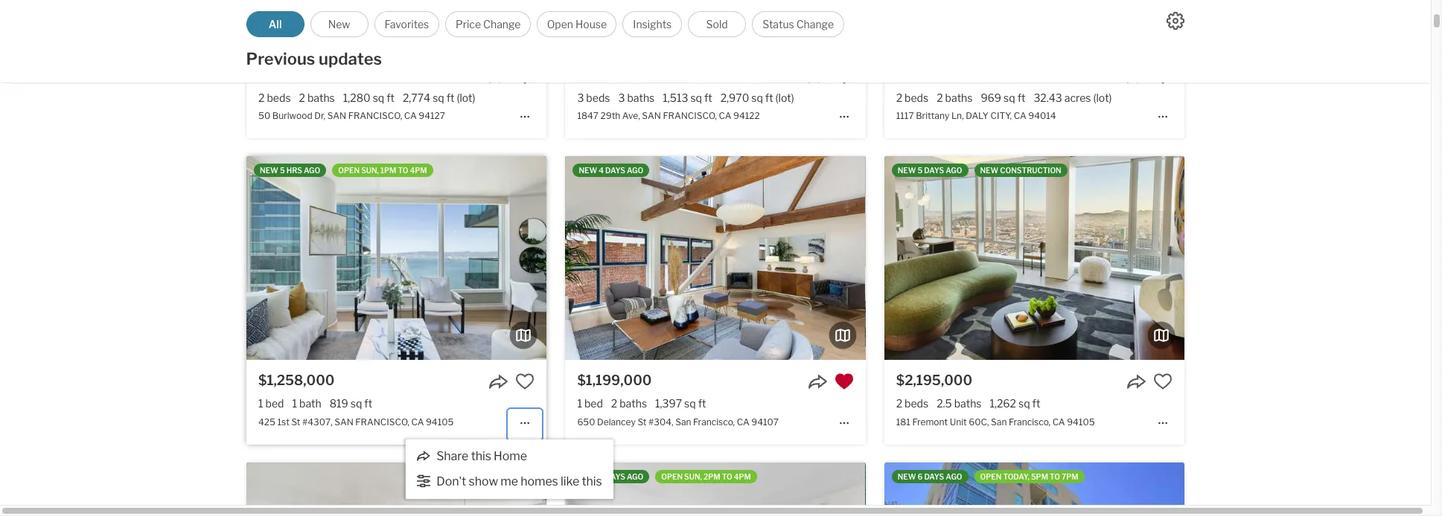 Task type: vqa. For each thing, say whether or not it's contained in the screenshot.
left San
yes



Task type: locate. For each thing, give the bounding box(es) containing it.
francisco, for $2,195,000
[[1009, 417, 1051, 428]]

1 for $1,258,000
[[259, 398, 263, 411]]

ft right 1,262
[[1033, 398, 1041, 411]]

bath
[[299, 398, 322, 411]]

94105 up share
[[426, 417, 454, 428]]

new 5 days ago down "delancey"
[[579, 473, 644, 482]]

ft for 969 sq ft
[[1018, 92, 1026, 104]]

1 francisco, from the left
[[694, 417, 735, 428]]

1,513 sq ft
[[663, 92, 713, 104]]

1 horizontal spatial 94105
[[1068, 417, 1095, 428]]

beds
[[267, 92, 291, 104], [587, 92, 610, 104], [905, 92, 929, 104], [905, 398, 929, 411]]

open for open sun, 1pm to 4pm
[[338, 166, 360, 175]]

3
[[578, 92, 584, 104], [619, 92, 625, 104]]

2 san from the left
[[992, 417, 1007, 428]]

san down 819
[[335, 417, 354, 428]]

3 for 3 baths
[[619, 92, 625, 104]]

2 bed from the left
[[585, 398, 603, 411]]

sq for 1,262
[[1019, 398, 1031, 411]]

94127
[[419, 110, 445, 122]]

beds up "1847"
[[587, 92, 610, 104]]

1 san from the left
[[676, 417, 692, 428]]

bed up 425
[[266, 398, 284, 411]]

sun, left 2pm
[[685, 473, 702, 482]]

1 horizontal spatial 1
[[292, 398, 297, 411]]

94014
[[1029, 110, 1057, 122]]

bed
[[266, 398, 284, 411], [585, 398, 603, 411]]

sq for 1,280
[[373, 92, 385, 104]]

new 5 days ago for new construction
[[898, 166, 963, 175]]

option group
[[246, 11, 845, 37]]

francisco, down 1,262 sq ft on the right bottom of the page
[[1009, 417, 1051, 428]]

to right 2pm
[[722, 473, 733, 482]]

2 (lot) from the left
[[776, 92, 795, 104]]

beds up 1117
[[905, 92, 929, 104]]

photo of 301 bryant st unit d23, san francisco, ca 94107 image
[[585, 463, 885, 517], [885, 463, 1185, 517], [1185, 463, 1443, 517]]

1 horizontal spatial 4pm
[[734, 473, 752, 482]]

1st
[[277, 417, 290, 428]]

2 1 from the left
[[292, 398, 297, 411]]

ft right 2,970
[[766, 92, 774, 104]]

baths up unit
[[955, 398, 982, 411]]

ft left 2,970
[[705, 92, 713, 104]]

0 horizontal spatial favorite button image
[[516, 66, 535, 86]]

st right 1st
[[292, 417, 301, 428]]

2 3 from the left
[[619, 92, 625, 104]]

dialog
[[406, 440, 614, 500]]

ft left 32.43
[[1018, 92, 1026, 104]]

ago right 6
[[946, 473, 963, 482]]

2 beds up 50
[[259, 92, 291, 104]]

1 horizontal spatial this
[[582, 475, 602, 489]]

2 horizontal spatial open
[[981, 473, 1002, 482]]

sq right 819
[[351, 398, 362, 411]]

favorite button checkbox for $998,000
[[516, 66, 535, 86]]

Favorites radio
[[374, 11, 440, 37]]

2 beds up 1117
[[897, 92, 929, 104]]

san for $1,199,000
[[676, 417, 692, 428]]

1 bed
[[259, 398, 284, 411], [578, 398, 603, 411]]

2 horizontal spatial 5
[[918, 166, 923, 175]]

photo of 1117 brittany ln, daly city, ca 94014 image
[[585, 0, 885, 54], [885, 0, 1185, 54], [1185, 0, 1443, 54]]

st
[[292, 417, 301, 428], [638, 417, 647, 428]]

5 left hrs
[[280, 166, 285, 175]]

(lot) right 2,970
[[776, 92, 795, 104]]

0 horizontal spatial 5
[[280, 166, 285, 175]]

open left 1pm
[[338, 166, 360, 175]]

open sun, 2pm to 4pm
[[662, 473, 752, 482]]

francisco,
[[694, 417, 735, 428], [1009, 417, 1051, 428]]

francisco,
[[348, 110, 402, 122], [663, 110, 717, 122], [356, 417, 410, 428]]

2 beds for $998,000
[[259, 92, 291, 104]]

ago right 4
[[627, 166, 644, 175]]

2 1 bed from the left
[[578, 398, 603, 411]]

new for new construction
[[898, 166, 917, 175]]

sq right 1,262
[[1019, 398, 1031, 411]]

sq for 1,513
[[691, 92, 702, 104]]

0 horizontal spatial this
[[471, 450, 491, 464]]

favorite button checkbox
[[516, 66, 535, 86], [835, 66, 854, 86], [1154, 66, 1173, 86], [516, 373, 535, 392], [1154, 373, 1173, 392]]

1 up 425
[[259, 398, 263, 411]]

0 vertical spatial sun,
[[361, 166, 379, 175]]

days for new construction
[[925, 166, 945, 175]]

2pm
[[704, 473, 721, 482]]

4pm right 1pm
[[410, 166, 427, 175]]

1 horizontal spatial francisco,
[[1009, 417, 1051, 428]]

ago right hrs
[[304, 166, 321, 175]]

2 up 50
[[259, 92, 265, 104]]

san for 3 baths
[[642, 110, 661, 122]]

ago
[[304, 166, 321, 175], [627, 166, 644, 175], [946, 166, 963, 175], [627, 473, 644, 482], [946, 473, 963, 482]]

5 down brittany
[[918, 166, 923, 175]]

1 horizontal spatial 3
[[619, 92, 625, 104]]

dr,
[[315, 110, 326, 122]]

change right price
[[484, 18, 521, 31]]

sq
[[373, 92, 385, 104], [433, 92, 445, 104], [691, 92, 702, 104], [752, 92, 763, 104], [1004, 92, 1016, 104], [351, 398, 362, 411], [685, 398, 696, 411], [1019, 398, 1031, 411]]

#304,
[[649, 417, 674, 428]]

francisco, down 1,397 sq ft
[[694, 417, 735, 428]]

(lot)
[[457, 92, 476, 104], [776, 92, 795, 104], [1094, 92, 1113, 104]]

1 bed for $1,258,000
[[259, 398, 284, 411]]

1
[[259, 398, 263, 411], [292, 398, 297, 411], [578, 398, 582, 411]]

ca up 7pm
[[1053, 417, 1066, 428]]

days right like
[[606, 473, 626, 482]]

sq right 1,280
[[373, 92, 385, 104]]

2 94105 from the left
[[1068, 417, 1095, 428]]

new 5 days ago down brittany
[[898, 166, 963, 175]]

san for $2,195,000
[[992, 417, 1007, 428]]

francisco, for $1,199,000
[[694, 417, 735, 428]]

acres
[[1065, 92, 1092, 104]]

1 photo of 650 delancey st #304, san francisco, ca 94107 image from the left
[[265, 157, 566, 361]]

ave,
[[623, 110, 640, 122]]

0 vertical spatial new 5 days ago
[[898, 166, 963, 175]]

unit
[[950, 417, 967, 428]]

1 photo of 201 folsom st unit 11d, san francisco, ca 94105 image from the left
[[265, 463, 566, 517]]

san right dr,
[[328, 110, 347, 122]]

sq up 94122
[[752, 92, 763, 104]]

3 photo of 201 folsom st unit 11d, san francisco, ca 94105 image from the left
[[866, 463, 1166, 517]]

ft for 1,513 sq ft
[[705, 92, 713, 104]]

2 baths
[[299, 92, 335, 104], [937, 92, 973, 104], [611, 398, 647, 411]]

san down 1,397 sq ft
[[676, 417, 692, 428]]

ft for 2,774 sq ft (lot)
[[447, 92, 455, 104]]

2 francisco, from the left
[[1009, 417, 1051, 428]]

3 photo of 501 beale st unit 10a, san francisco, ca 94105 image from the left
[[547, 463, 847, 517]]

650
[[578, 417, 596, 428]]

1 bed up 425
[[259, 398, 284, 411]]

favorite button image
[[835, 66, 854, 86], [516, 373, 535, 392], [835, 373, 854, 392], [1154, 373, 1173, 392]]

days
[[606, 166, 626, 175], [925, 166, 945, 175], [606, 473, 626, 482], [925, 473, 945, 482]]

to right 1pm
[[398, 166, 409, 175]]

ca right city,
[[1014, 110, 1027, 122]]

2 photo of 50 burlwood dr, san francisco, ca 94127 image from the left
[[247, 0, 547, 54]]

1 up 650
[[578, 398, 582, 411]]

san down 1,262
[[992, 417, 1007, 428]]

sun, left 1pm
[[361, 166, 379, 175]]

0 horizontal spatial 2 baths
[[299, 92, 335, 104]]

1,280 sq ft
[[343, 92, 395, 104]]

Insights radio
[[623, 11, 682, 37]]

new left construction
[[981, 166, 999, 175]]

1 vertical spatial sun,
[[685, 473, 702, 482]]

ca left '94107'
[[737, 417, 750, 428]]

2 baths up dr,
[[299, 92, 335, 104]]

0 horizontal spatial 1 bed
[[259, 398, 284, 411]]

open
[[547, 18, 574, 31]]

94122
[[734, 110, 760, 122]]

2 photo of 301 bryant st unit d23, san francisco, ca 94107 image from the left
[[885, 463, 1185, 517]]

2 baths up "delancey"
[[611, 398, 647, 411]]

2 beds for $2,195,000
[[897, 398, 929, 411]]

to for 2pm
[[722, 473, 733, 482]]

photo of 181 fremont unit 60c, san francisco, ca 94105 image
[[585, 157, 885, 361], [885, 157, 1185, 361], [1185, 157, 1443, 361]]

ft up the 425 1st st #4307, san francisco, ca 94105
[[365, 398, 373, 411]]

2
[[259, 92, 265, 104], [299, 92, 305, 104], [897, 92, 903, 104], [937, 92, 944, 104], [611, 398, 618, 411], [897, 398, 903, 411]]

$1,258,000
[[259, 373, 335, 389]]

1 horizontal spatial st
[[638, 417, 647, 428]]

1 horizontal spatial 2 baths
[[611, 398, 647, 411]]

4pm for open sun, 2pm to 4pm
[[734, 473, 752, 482]]

1 change from the left
[[484, 18, 521, 31]]

sq for 2,970
[[752, 92, 763, 104]]

2 horizontal spatial 1
[[578, 398, 582, 411]]

4pm
[[410, 166, 427, 175], [734, 473, 752, 482]]

4pm right 2pm
[[734, 473, 752, 482]]

1 photo of 425 1st st #4307, san francisco, ca 94105 image from the left
[[0, 157, 247, 361]]

this up show
[[471, 450, 491, 464]]

to for 5pm
[[1050, 473, 1061, 482]]

change for price change
[[484, 18, 521, 31]]

0 horizontal spatial change
[[484, 18, 521, 31]]

0 horizontal spatial san
[[676, 417, 692, 428]]

(lot) right "2,774"
[[457, 92, 476, 104]]

sq right 1,397
[[685, 398, 696, 411]]

san
[[676, 417, 692, 428], [992, 417, 1007, 428]]

change for status change
[[797, 18, 834, 31]]

1 bath
[[292, 398, 322, 411]]

ca up share this home button
[[412, 417, 424, 428]]

0 vertical spatial this
[[471, 450, 491, 464]]

ago for $2,195,000
[[946, 166, 963, 175]]

2,970
[[721, 92, 750, 104]]

like
[[561, 475, 580, 489]]

new for open sun, 1pm to 4pm
[[260, 166, 278, 175]]

sq for 969
[[1004, 92, 1016, 104]]

0 horizontal spatial (lot)
[[457, 92, 476, 104]]

new right homes
[[579, 473, 598, 482]]

photo of 650 delancey st #304, san francisco, ca 94107 image
[[265, 157, 566, 361], [566, 157, 866, 361], [866, 157, 1166, 361]]

this right like
[[582, 475, 602, 489]]

2 st from the left
[[638, 417, 647, 428]]

32.43 acres (lot)
[[1034, 92, 1113, 104]]

brittany
[[916, 110, 950, 122]]

1 bed from the left
[[266, 398, 284, 411]]

ca
[[404, 110, 417, 122], [719, 110, 732, 122], [1014, 110, 1027, 122], [412, 417, 424, 428], [737, 417, 750, 428], [1053, 417, 1066, 428]]

1 horizontal spatial (lot)
[[776, 92, 795, 104]]

ago for $1,199,000
[[627, 166, 644, 175]]

baths
[[308, 92, 335, 104], [628, 92, 655, 104], [946, 92, 973, 104], [620, 398, 647, 411], [955, 398, 982, 411]]

home
[[494, 450, 527, 464]]

1 horizontal spatial 5
[[599, 473, 604, 482]]

baths for $1,199,000
[[620, 398, 647, 411]]

photo of 50 burlwood dr, san francisco, ca 94127 image
[[0, 0, 247, 54], [247, 0, 547, 54], [547, 0, 847, 54]]

new for open sun, 2pm to 4pm
[[579, 473, 598, 482]]

0 horizontal spatial to
[[398, 166, 409, 175]]

days down brittany
[[925, 166, 945, 175]]

0 vertical spatial 4pm
[[410, 166, 427, 175]]

1 94105 from the left
[[426, 417, 454, 428]]

0 horizontal spatial st
[[292, 417, 301, 428]]

(lot) right acres
[[1094, 92, 1113, 104]]

1 for $1,199,000
[[578, 398, 582, 411]]

(lot) for 2,970 sq ft (lot)
[[776, 92, 795, 104]]

4
[[599, 166, 604, 175]]

(lot) for 2,774 sq ft (lot)
[[457, 92, 476, 104]]

dialog containing share this home
[[406, 440, 614, 500]]

0 horizontal spatial 3
[[578, 92, 584, 104]]

3 photo of 650 delancey st #304, san francisco, ca 94107 image from the left
[[866, 157, 1166, 361]]

3 up ave,
[[619, 92, 625, 104]]

francisco, down 1,513 sq ft
[[663, 110, 717, 122]]

1 1 from the left
[[259, 398, 263, 411]]

2 photo of 501 beale st unit 10a, san francisco, ca 94105 image from the left
[[247, 463, 547, 517]]

1 horizontal spatial bed
[[585, 398, 603, 411]]

1 favorite button image from the left
[[516, 66, 535, 86]]

beds up 181
[[905, 398, 929, 411]]

ft for 1,262 sq ft
[[1033, 398, 1041, 411]]

New radio
[[310, 11, 368, 37]]

0 horizontal spatial 1
[[259, 398, 263, 411]]

photo of 201 folsom st unit 11d, san francisco, ca 94105 image
[[265, 463, 566, 517], [566, 463, 866, 517], [866, 463, 1166, 517]]

3 up "1847"
[[578, 92, 584, 104]]

1 (lot) from the left
[[457, 92, 476, 104]]

0 horizontal spatial francisco,
[[694, 417, 735, 428]]

1 horizontal spatial san
[[992, 417, 1007, 428]]

50 burlwood dr, san francisco, ca 94127
[[259, 110, 445, 122]]

new down 1117
[[898, 166, 917, 175]]

ft left "2,774"
[[387, 92, 395, 104]]

francisco, for 1,280
[[348, 110, 402, 122]]

1 horizontal spatial sun,
[[685, 473, 702, 482]]

favorite button image for 32.43 acres (lot)
[[1154, 66, 1173, 86]]

5 right like
[[599, 473, 604, 482]]

0 horizontal spatial 94105
[[426, 417, 454, 428]]

1 horizontal spatial 1 bed
[[578, 398, 603, 411]]

beds for 1,280 sq ft
[[267, 92, 291, 104]]

60c,
[[969, 417, 990, 428]]

1 horizontal spatial new 5 days ago
[[898, 166, 963, 175]]

1 1 bed from the left
[[259, 398, 284, 411]]

open left today,
[[981, 473, 1002, 482]]

2,774 sq ft (lot)
[[403, 92, 476, 104]]

photo of 501 beale st unit 10a, san francisco, ca 94105 image
[[0, 463, 247, 517], [247, 463, 547, 517], [547, 463, 847, 517]]

1 vertical spatial 4pm
[[734, 473, 752, 482]]

to left 7pm
[[1050, 473, 1061, 482]]

new left 6
[[898, 473, 917, 482]]

favorite button image
[[516, 66, 535, 86], [1154, 66, 1173, 86]]

2 horizontal spatial (lot)
[[1094, 92, 1113, 104]]

bed up 650
[[585, 398, 603, 411]]

2 horizontal spatial to
[[1050, 473, 1061, 482]]

change inside radio
[[484, 18, 521, 31]]

2 favorite button image from the left
[[1154, 66, 1173, 86]]

baths up dr,
[[308, 92, 335, 104]]

2 beds up 181
[[897, 398, 929, 411]]

ca down 2,970
[[719, 110, 732, 122]]

sun, for 1pm
[[361, 166, 379, 175]]

st left #304,
[[638, 417, 647, 428]]

favorite button checkbox for $2,195,000
[[1154, 373, 1173, 392]]

ago down "delancey"
[[627, 473, 644, 482]]

sq right 1,513
[[691, 92, 702, 104]]

5
[[280, 166, 285, 175], [918, 166, 923, 175], [599, 473, 604, 482]]

st for $1,258,000
[[292, 417, 301, 428]]

1 horizontal spatial favorite button image
[[1154, 66, 1173, 86]]

days right 6
[[925, 473, 945, 482]]

1117 brittany ln, daly city, ca 94014
[[897, 110, 1057, 122]]

ft right "2,774"
[[447, 92, 455, 104]]

3 photo of 425 1st st #4307, san francisco, ca 94105 image from the left
[[547, 157, 847, 361]]

3 1 from the left
[[578, 398, 582, 411]]

san
[[328, 110, 347, 122], [642, 110, 661, 122], [335, 417, 354, 428]]

1 st from the left
[[292, 417, 301, 428]]

1 photo of 1117 brittany ln, daly city, ca 94014 image from the left
[[585, 0, 885, 54]]

3 photo of 50 burlwood dr, san francisco, ca 94127 image from the left
[[547, 0, 847, 54]]

Price Change radio
[[446, 11, 531, 37]]

ft up 650 delancey st #304, san francisco, ca 94107
[[698, 398, 707, 411]]

2 up "delancey"
[[611, 398, 618, 411]]

2 up 'burlwood'
[[299, 92, 305, 104]]

sq right 969
[[1004, 92, 1016, 104]]

1 horizontal spatial open
[[662, 473, 683, 482]]

2 change from the left
[[797, 18, 834, 31]]

this
[[471, 450, 491, 464], [582, 475, 602, 489]]

new for open today, 5pm to 7pm
[[898, 473, 917, 482]]

94105
[[426, 417, 454, 428], [1068, 417, 1095, 428]]

0 horizontal spatial sun,
[[361, 166, 379, 175]]

0 horizontal spatial bed
[[266, 398, 284, 411]]

1 bed up 650
[[578, 398, 603, 411]]

$2,195,000
[[897, 373, 973, 389]]

1 horizontal spatial change
[[797, 18, 834, 31]]

open for open today, 5pm to 7pm
[[981, 473, 1002, 482]]

favorite button image for 2,774 sq ft (lot)
[[516, 66, 535, 86]]

san right ave,
[[642, 110, 661, 122]]

181
[[897, 417, 911, 428]]

94105 up 7pm
[[1068, 417, 1095, 428]]

photo of 425 1st st #4307, san francisco, ca 94105 image
[[0, 157, 247, 361], [247, 157, 547, 361], [547, 157, 847, 361]]

819 sq ft
[[330, 398, 373, 411]]

2 beds
[[259, 92, 291, 104], [897, 92, 929, 104], [897, 398, 929, 411]]

0 horizontal spatial new 5 days ago
[[579, 473, 644, 482]]

change inside option
[[797, 18, 834, 31]]

beds up 'burlwood'
[[267, 92, 291, 104]]

1,397 sq ft
[[656, 398, 707, 411]]

1,262 sq ft
[[990, 398, 1041, 411]]

2 photo of 1117 brittany ln, daly city, ca 94014 image from the left
[[885, 0, 1185, 54]]

new left hrs
[[260, 166, 278, 175]]

photo of 1847 29th ave, san francisco, ca 94122 image
[[265, 0, 566, 54], [566, 0, 866, 54], [866, 0, 1166, 54]]

francisco, for 1,513
[[663, 110, 717, 122]]

sun,
[[361, 166, 379, 175], [685, 473, 702, 482]]

days right 4
[[606, 166, 626, 175]]

change right status
[[797, 18, 834, 31]]

1 vertical spatial new 5 days ago
[[579, 473, 644, 482]]

1 left bath
[[292, 398, 297, 411]]

0 horizontal spatial open
[[338, 166, 360, 175]]

ago down "ln," on the top right of page
[[946, 166, 963, 175]]

new 5 days ago
[[898, 166, 963, 175], [579, 473, 644, 482]]

2 baths up "ln," on the top right of page
[[937, 92, 973, 104]]

1 3 from the left
[[578, 92, 584, 104]]

0 horizontal spatial 4pm
[[410, 166, 427, 175]]

don't
[[437, 475, 466, 489]]

1 horizontal spatial to
[[722, 473, 733, 482]]

baths up "delancey"
[[620, 398, 647, 411]]

1 vertical spatial this
[[582, 475, 602, 489]]

sq up 94127
[[433, 92, 445, 104]]



Task type: describe. For each thing, give the bounding box(es) containing it.
32.43
[[1034, 92, 1063, 104]]

sq for 819
[[351, 398, 362, 411]]

3 baths
[[619, 92, 655, 104]]

29th
[[601, 110, 621, 122]]

baths for $998,000
[[308, 92, 335, 104]]

5 for $1,258,000
[[280, 166, 285, 175]]

All radio
[[246, 11, 304, 37]]

sold
[[707, 18, 728, 31]]

st for $1,199,000
[[638, 417, 647, 428]]

1,397
[[656, 398, 682, 411]]

94105 for $1,258,000
[[426, 417, 454, 428]]

1847 29th ave, san francisco, ca 94122
[[578, 110, 760, 122]]

beds for 1,262 sq ft
[[905, 398, 929, 411]]

4pm for open sun, 1pm to 4pm
[[410, 166, 427, 175]]

favorite button image for $2,195,000
[[1154, 373, 1173, 392]]

favorite button checkbox
[[835, 373, 854, 392]]

new
[[328, 18, 351, 31]]

1 photo of 50 burlwood dr, san francisco, ca 94127 image from the left
[[0, 0, 247, 54]]

6
[[918, 473, 923, 482]]

beds for 1,513 sq ft
[[587, 92, 610, 104]]

share
[[437, 450, 469, 464]]

city,
[[991, 110, 1013, 122]]

burlwood
[[272, 110, 313, 122]]

ft for 1,280 sq ft
[[387, 92, 395, 104]]

daly
[[966, 110, 989, 122]]

days for open today, 5pm to 7pm
[[925, 473, 945, 482]]

status
[[763, 18, 795, 31]]

Sold radio
[[688, 11, 747, 37]]

1 photo of 1847 29th ave, san francisco, ca 94122 image from the left
[[265, 0, 566, 54]]

1,280
[[343, 92, 371, 104]]

homes
[[521, 475, 558, 489]]

ft for 819 sq ft
[[365, 398, 373, 411]]

construction
[[1001, 166, 1062, 175]]

2 baths for $998,000
[[299, 92, 335, 104]]

baths up ave,
[[628, 92, 655, 104]]

$1,199,000
[[578, 373, 652, 389]]

option group containing all
[[246, 11, 845, 37]]

me
[[501, 475, 518, 489]]

Status Change radio
[[753, 11, 845, 37]]

3 beds
[[578, 92, 610, 104]]

price change
[[456, 18, 521, 31]]

open for open sun, 2pm to 4pm
[[662, 473, 683, 482]]

ft for 2,970 sq ft (lot)
[[766, 92, 774, 104]]

ago for $1,258,000
[[304, 166, 321, 175]]

2 photo of 181 fremont unit 60c, san francisco, ca 94105 image from the left
[[885, 157, 1185, 361]]

updates
[[319, 49, 382, 69]]

status change
[[763, 18, 834, 31]]

$998,000
[[259, 67, 326, 83]]

1 photo of 501 beale st unit 10a, san francisco, ca 94105 image from the left
[[0, 463, 247, 517]]

$798,000
[[897, 67, 963, 83]]

650 delancey st #304, san francisco, ca 94107
[[578, 417, 779, 428]]

favorites
[[385, 18, 429, 31]]

94105 for $2,195,000
[[1068, 417, 1095, 428]]

1pm
[[381, 166, 397, 175]]

2 up brittany
[[937, 92, 944, 104]]

ca down "2,774"
[[404, 110, 417, 122]]

don't show me homes like this
[[437, 475, 602, 489]]

price
[[456, 18, 481, 31]]

$1,288,000
[[578, 67, 654, 83]]

3 for 3 beds
[[578, 92, 584, 104]]

baths for $2,195,000
[[955, 398, 982, 411]]

don't show me homes like this button
[[417, 475, 603, 489]]

ln,
[[952, 110, 964, 122]]

2.5
[[937, 398, 953, 411]]

2 photo of 425 1st st #4307, san francisco, ca 94105 image from the left
[[247, 157, 547, 361]]

fremont
[[913, 417, 948, 428]]

share this home
[[437, 450, 527, 464]]

2 up 181
[[897, 398, 903, 411]]

new 5 days ago for open sun, 2pm to 4pm
[[579, 473, 644, 482]]

Open House radio
[[537, 11, 617, 37]]

new left 4
[[579, 166, 598, 175]]

today,
[[1004, 473, 1030, 482]]

425 1st st #4307, san francisco, ca 94105
[[259, 417, 454, 428]]

2 photo of 201 folsom st unit 11d, san francisco, ca 94105 image from the left
[[566, 463, 866, 517]]

previous
[[246, 49, 315, 69]]

delancey
[[597, 417, 636, 428]]

1,513
[[663, 92, 689, 104]]

2 horizontal spatial 2 baths
[[937, 92, 973, 104]]

favorite button image for $1,199,000
[[835, 373, 854, 392]]

1,262
[[990, 398, 1017, 411]]

1847
[[578, 110, 599, 122]]

show
[[469, 475, 498, 489]]

3 (lot) from the left
[[1094, 92, 1113, 104]]

favorite button image for $1,258,000
[[516, 373, 535, 392]]

2,970 sq ft (lot)
[[721, 92, 795, 104]]

sun, for 2pm
[[685, 473, 702, 482]]

new construction
[[981, 166, 1062, 175]]

819
[[330, 398, 348, 411]]

2,774
[[403, 92, 431, 104]]

open sun, 1pm to 4pm
[[338, 166, 427, 175]]

open today, 5pm to 7pm
[[981, 473, 1079, 482]]

1 photo of 301 bryant st unit d23, san francisco, ca 94107 image from the left
[[585, 463, 885, 517]]

3 photo of 301 bryant st unit d23, san francisco, ca 94107 image from the left
[[1185, 463, 1443, 517]]

hrs
[[287, 166, 302, 175]]

san for 2 baths
[[328, 110, 347, 122]]

3 photo of 1847 29th ave, san francisco, ca 94122 image from the left
[[866, 0, 1166, 54]]

bed for $1,258,000
[[266, 398, 284, 411]]

1 photo of 181 fremont unit 60c, san francisco, ca 94105 image from the left
[[585, 157, 885, 361]]

days for open sun, 2pm to 4pm
[[606, 473, 626, 482]]

1 bed for $1,199,000
[[578, 398, 603, 411]]

baths up "ln," on the top right of page
[[946, 92, 973, 104]]

2.5 baths
[[937, 398, 982, 411]]

favorite button checkbox for $1,258,000
[[516, 373, 535, 392]]

sq for 1,397
[[685, 398, 696, 411]]

181 fremont unit 60c, san francisco, ca 94105
[[897, 417, 1095, 428]]

all
[[269, 18, 282, 31]]

house
[[576, 18, 607, 31]]

2 baths for $1,199,000
[[611, 398, 647, 411]]

3 photo of 181 fremont unit 60c, san francisco, ca 94105 image from the left
[[1185, 157, 1443, 361]]

share this home button
[[417, 450, 528, 464]]

insights
[[633, 18, 672, 31]]

sq for 2,774
[[433, 92, 445, 104]]

7pm
[[1062, 473, 1079, 482]]

previous updates
[[246, 49, 382, 69]]

50
[[259, 110, 271, 122]]

3 photo of 1117 brittany ln, daly city, ca 94014 image from the left
[[1185, 0, 1443, 54]]

969 sq ft
[[981, 92, 1026, 104]]

francisco, down 819 sq ft
[[356, 417, 410, 428]]

1117
[[897, 110, 915, 122]]

5pm
[[1032, 473, 1049, 482]]

ft for 1,397 sq ft
[[698, 398, 707, 411]]

to for 1pm
[[398, 166, 409, 175]]

new 5 hrs ago
[[260, 166, 321, 175]]

2 photo of 650 delancey st #304, san francisco, ca 94107 image from the left
[[566, 157, 866, 361]]

969
[[981, 92, 1002, 104]]

5 for $2,195,000
[[918, 166, 923, 175]]

2 photo of 1847 29th ave, san francisco, ca 94122 image from the left
[[566, 0, 866, 54]]

beds for 969 sq ft
[[905, 92, 929, 104]]

94107
[[752, 417, 779, 428]]

425
[[259, 417, 276, 428]]

2 up 1117
[[897, 92, 903, 104]]

new 6 days ago
[[898, 473, 963, 482]]

bed for $1,199,000
[[585, 398, 603, 411]]



